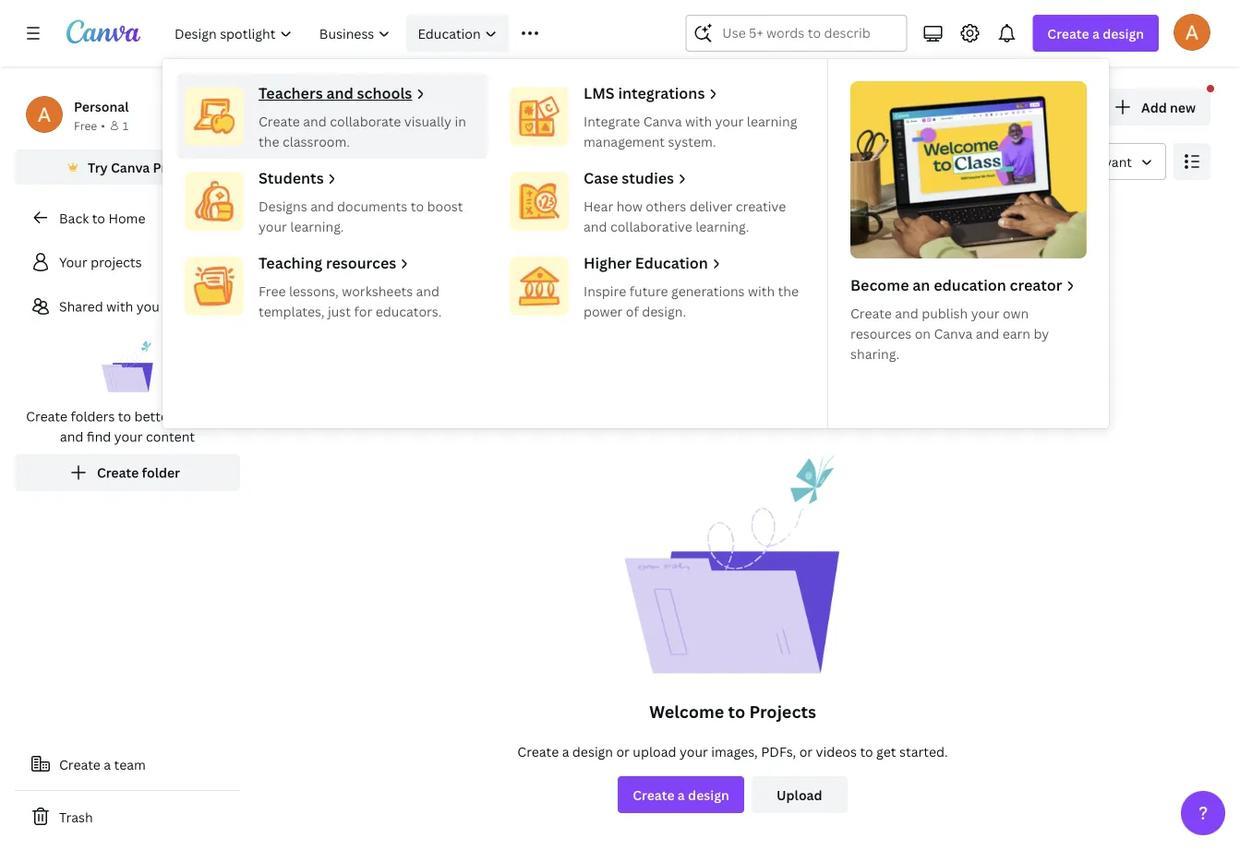 Task type: locate. For each thing, give the bounding box(es) containing it.
top level navigation element
[[163, 15, 1109, 429], [163, 15, 1109, 429]]

resources inside create and publish your own resources on canva and earn by sharing.
[[851, 325, 912, 342]]

with
[[685, 112, 712, 130], [748, 282, 775, 300], [106, 298, 133, 315]]

0 horizontal spatial canva
[[111, 158, 150, 176]]

0 horizontal spatial or
[[616, 743, 630, 761]]

1 horizontal spatial or
[[800, 743, 813, 761]]

and right designs
[[311, 197, 334, 215]]

Sort by button
[[1005, 143, 1167, 180]]

1 horizontal spatial education
[[635, 253, 708, 273]]

0 vertical spatial free
[[74, 118, 97, 133]]

1 horizontal spatial the
[[778, 282, 799, 300]]

relevant
[[1081, 153, 1132, 170]]

templates,
[[259, 302, 325, 320]]

free inside 'free lessons, worksheets and templates, just for educators.'
[[259, 282, 286, 300]]

2 vertical spatial canva
[[934, 325, 973, 342]]

just
[[328, 302, 351, 320]]

the inside create and collaborate visually in the classroom.
[[259, 133, 279, 150]]

0 horizontal spatial resources
[[326, 253, 396, 273]]

and inside 'free lessons, worksheets and templates, just for educators.'
[[416, 282, 440, 300]]

with inside integrate canva with your learning management system.
[[685, 112, 712, 130]]

list
[[15, 244, 240, 491]]

the
[[259, 133, 279, 150], [778, 282, 799, 300]]

collaborate
[[330, 112, 401, 130]]

your
[[715, 112, 744, 130], [259, 218, 287, 235], [971, 304, 1000, 322], [114, 428, 143, 446], [680, 743, 708, 761]]

0 horizontal spatial learning.
[[290, 218, 344, 235]]

your projects
[[59, 254, 142, 271]]

the right generations on the top of page
[[778, 282, 799, 300]]

1 horizontal spatial learning.
[[696, 218, 750, 235]]

collaborative
[[610, 218, 693, 235]]

classroom.
[[283, 133, 350, 150]]

0 horizontal spatial education
[[418, 24, 481, 42]]

1 vertical spatial education
[[635, 253, 708, 273]]

your up system.
[[715, 112, 744, 130]]

and
[[326, 83, 354, 103], [303, 112, 327, 130], [311, 197, 334, 215], [584, 218, 607, 235], [416, 282, 440, 300], [895, 304, 919, 322], [976, 325, 1000, 342], [60, 428, 83, 446]]

0 horizontal spatial projects
[[255, 88, 378, 128]]

create a design for create a design dropdown button
[[1048, 24, 1144, 42]]

2 horizontal spatial design
[[1103, 24, 1144, 42]]

1 vertical spatial free
[[259, 282, 286, 300]]

1 vertical spatial canva
[[111, 158, 150, 176]]

design down create a design or upload your images, pdfs, or videos to get started.
[[688, 786, 730, 804]]

list containing your projects
[[15, 244, 240, 491]]

become
[[851, 275, 909, 295]]

integrate
[[584, 112, 640, 130]]

design.
[[642, 302, 686, 320]]

design left 'apple lee' image
[[1103, 24, 1144, 42]]

shared with you
[[59, 298, 160, 315]]

teachers and schools
[[259, 83, 412, 103]]

most
[[1046, 153, 1078, 170]]

education inside menu
[[635, 253, 708, 273]]

canva inside button
[[111, 158, 150, 176]]

add new button
[[1105, 89, 1211, 126]]

2 horizontal spatial with
[[748, 282, 775, 300]]

teaching
[[259, 253, 322, 273]]

most relevant
[[1046, 153, 1132, 170]]

0 vertical spatial create a design
[[1048, 24, 1144, 42]]

create inside create folders to better organize and find your content
[[26, 408, 67, 425]]

your right "find"
[[114, 428, 143, 446]]

to left better
[[118, 408, 131, 425]]

canva inside create and publish your own resources on canva and earn by sharing.
[[934, 325, 973, 342]]

1 learning. from the left
[[290, 218, 344, 235]]

the up students
[[259, 133, 279, 150]]

1 horizontal spatial free
[[259, 282, 286, 300]]

apple lee image
[[1174, 14, 1211, 51]]

2 learning. from the left
[[696, 218, 750, 235]]

teachers
[[259, 83, 323, 103]]

a
[[1093, 24, 1100, 42], [562, 743, 569, 761], [104, 756, 111, 774], [678, 786, 685, 804]]

generations
[[672, 282, 745, 300]]

1 vertical spatial projects
[[750, 701, 816, 723]]

learning. up teaching resources
[[290, 218, 344, 235]]

lms
[[584, 83, 615, 103]]

create inside create and collaborate visually in the classroom.
[[259, 112, 300, 130]]

projects
[[91, 254, 142, 271]]

higher
[[584, 253, 632, 273]]

create a design inside create a design dropdown button
[[1048, 24, 1144, 42]]

free lessons, worksheets and templates, just for educators.
[[259, 282, 442, 320]]

1 vertical spatial create a design
[[633, 786, 730, 804]]

and up on
[[895, 304, 919, 322]]

or right 'pdfs,'
[[800, 743, 813, 761]]

2 vertical spatial design
[[688, 786, 730, 804]]

canva inside integrate canva with your learning management system.
[[643, 112, 682, 130]]

design inside dropdown button
[[1103, 24, 1144, 42]]

of
[[626, 302, 639, 320]]

personal
[[74, 97, 129, 115]]

1 horizontal spatial design
[[688, 786, 730, 804]]

create a design inside create a design button
[[633, 786, 730, 804]]

to left boost
[[411, 197, 424, 215]]

0 vertical spatial canva
[[643, 112, 682, 130]]

or left upload
[[616, 743, 630, 761]]

0 vertical spatial resources
[[326, 253, 396, 273]]

1 horizontal spatial resources
[[851, 325, 912, 342]]

and up educators.
[[416, 282, 440, 300]]

upload
[[777, 786, 823, 804]]

folder
[[142, 464, 180, 482]]

teaching resources
[[259, 253, 396, 273]]

home
[[108, 209, 145, 227]]

how
[[617, 197, 643, 215]]

canva down "integrations"
[[643, 112, 682, 130]]

2 horizontal spatial canva
[[934, 325, 973, 342]]

0 vertical spatial the
[[259, 133, 279, 150]]

case studies
[[584, 168, 674, 188]]

canva right try
[[111, 158, 150, 176]]

management
[[584, 133, 665, 150]]

create a design button
[[618, 777, 744, 814]]

create inside dropdown button
[[1048, 24, 1090, 42]]

free
[[74, 118, 97, 133], [259, 282, 286, 300]]

designs
[[259, 197, 307, 215]]

1 horizontal spatial canva
[[643, 112, 682, 130]]

design left upload
[[573, 743, 613, 761]]

education up in
[[418, 24, 481, 42]]

your inside integrate canva with your learning management system.
[[715, 112, 744, 130]]

create folders to better organize and find your content
[[26, 408, 229, 446]]

educators.
[[376, 302, 442, 320]]

education up future
[[635, 253, 708, 273]]

on
[[915, 325, 931, 342]]

worksheets
[[342, 282, 413, 300]]

with right generations on the top of page
[[748, 282, 775, 300]]

pro
[[153, 158, 174, 176]]

create folder
[[97, 464, 180, 482]]

and up classroom.
[[303, 112, 327, 130]]

create inside create and publish your own resources on canva and earn by sharing.
[[851, 304, 892, 322]]

to inside create folders to better organize and find your content
[[118, 408, 131, 425]]

for
[[354, 302, 372, 320]]

0 horizontal spatial the
[[259, 133, 279, 150]]

1 horizontal spatial projects
[[750, 701, 816, 723]]

projects up classroom.
[[255, 88, 378, 128]]

learning. down deliver
[[696, 218, 750, 235]]

projects up 'pdfs,'
[[750, 701, 816, 723]]

and inside the "designs and documents to boost your learning."
[[311, 197, 334, 215]]

integrations
[[618, 83, 705, 103]]

creative
[[736, 197, 786, 215]]

add
[[1142, 98, 1167, 116]]

1 horizontal spatial create a design
[[1048, 24, 1144, 42]]

free left •
[[74, 118, 97, 133]]

lms integrations
[[584, 83, 705, 103]]

0 vertical spatial education
[[418, 24, 481, 42]]

None search field
[[686, 15, 907, 52]]

content
[[146, 428, 195, 446]]

0 horizontal spatial with
[[106, 298, 133, 315]]

students
[[259, 168, 324, 188]]

or
[[616, 743, 630, 761], [800, 743, 813, 761]]

others
[[646, 197, 687, 215]]

0 vertical spatial design
[[1103, 24, 1144, 42]]

1 vertical spatial the
[[778, 282, 799, 300]]

earn
[[1003, 325, 1031, 342]]

1 vertical spatial resources
[[851, 325, 912, 342]]

0 vertical spatial projects
[[255, 88, 378, 128]]

0 horizontal spatial design
[[573, 743, 613, 761]]

own
[[1003, 304, 1029, 322]]

education
[[418, 24, 481, 42], [635, 253, 708, 273]]

a inside dropdown button
[[1093, 24, 1100, 42]]

visually
[[404, 112, 452, 130]]

0 horizontal spatial create a design
[[633, 786, 730, 804]]

welcome
[[649, 701, 724, 723]]

canva down publish
[[934, 325, 973, 342]]

0 horizontal spatial free
[[74, 118, 97, 133]]

future
[[630, 282, 668, 300]]

your left own
[[971, 304, 1000, 322]]

your inside create and publish your own resources on canva and earn by sharing.
[[971, 304, 1000, 322]]

a inside button
[[678, 786, 685, 804]]

starred link
[[255, 254, 483, 321]]

1 or from the left
[[616, 743, 630, 761]]

1 horizontal spatial with
[[685, 112, 712, 130]]

started.
[[900, 743, 948, 761]]

canva
[[643, 112, 682, 130], [111, 158, 150, 176], [934, 325, 973, 342]]

resources up sharing.
[[851, 325, 912, 342]]

and inside create folders to better organize and find your content
[[60, 428, 83, 446]]

1
[[123, 118, 129, 133]]

your down designs
[[259, 218, 287, 235]]

learning.
[[290, 218, 344, 235], [696, 218, 750, 235]]

and down the hear
[[584, 218, 607, 235]]

resources up 'starred' on the top left
[[326, 253, 396, 273]]

and left "find"
[[60, 428, 83, 446]]

with left you
[[106, 298, 133, 315]]

create a team
[[59, 756, 146, 774]]

design inside button
[[688, 786, 730, 804]]

free up templates,
[[259, 282, 286, 300]]

lessons,
[[289, 282, 339, 300]]

become an education creator
[[851, 275, 1063, 295]]

with inside inspire future generations with the power of design.
[[748, 282, 775, 300]]

sharing.
[[851, 345, 900, 363]]

with up system.
[[685, 112, 712, 130]]



Task type: vqa. For each thing, say whether or not it's contained in the screenshot.
to inside Designs and documents to boost your learning.
yes



Task type: describe. For each thing, give the bounding box(es) containing it.
inspire future generations with the power of design.
[[584, 282, 799, 320]]

a inside "button"
[[104, 756, 111, 774]]

trash
[[59, 809, 93, 826]]

upload button
[[752, 777, 848, 814]]

by
[[1034, 325, 1049, 342]]

try
[[88, 158, 108, 176]]

education inside popup button
[[418, 24, 481, 42]]

power
[[584, 302, 623, 320]]

schools
[[357, 83, 412, 103]]

the inside inspire future generations with the power of design.
[[778, 282, 799, 300]]

boost
[[427, 197, 463, 215]]

education menu
[[163, 59, 1109, 429]]

to left the get on the bottom right of the page
[[860, 743, 873, 761]]

in
[[455, 112, 466, 130]]

free for free lessons, worksheets and templates, just for educators.
[[259, 282, 286, 300]]

studies
[[622, 168, 674, 188]]

integrate canva with your learning management system.
[[584, 112, 797, 150]]

create folder button
[[15, 454, 240, 491]]

back
[[59, 209, 89, 227]]

create and publish your own resources on canva and earn by sharing.
[[851, 304, 1049, 363]]

uploads link
[[498, 254, 726, 321]]

get
[[877, 743, 896, 761]]

your projects link
[[15, 244, 240, 281]]

find
[[87, 428, 111, 446]]

uploads
[[568, 278, 620, 296]]

learning. inside the "designs and documents to boost your learning."
[[290, 218, 344, 235]]

create a team button
[[15, 746, 240, 783]]

trash link
[[15, 799, 240, 836]]

education
[[934, 275, 1007, 295]]

back to home
[[59, 209, 145, 227]]

free •
[[74, 118, 105, 133]]

documents
[[337, 197, 408, 215]]

your right upload
[[680, 743, 708, 761]]

free for free •
[[74, 118, 97, 133]]

starred
[[325, 278, 372, 296]]

your inside create folders to better organize and find your content
[[114, 428, 143, 446]]

an
[[913, 275, 930, 295]]

learning
[[747, 112, 797, 130]]

and inside create and collaborate visually in the classroom.
[[303, 112, 327, 130]]

create a design for create a design button
[[633, 786, 730, 804]]

1 vertical spatial design
[[573, 743, 613, 761]]

create and collaborate visually in the classroom.
[[259, 112, 466, 150]]

new
[[1170, 98, 1196, 116]]

with inside shared with you link
[[106, 298, 133, 315]]

and inside hear how others deliver creative and collaborative learning.
[[584, 218, 607, 235]]

canva for integrate
[[643, 112, 682, 130]]

and up collaborate
[[326, 83, 354, 103]]

create a design button
[[1033, 15, 1159, 52]]

and left the earn
[[976, 325, 1000, 342]]

add new
[[1142, 98, 1196, 116]]

try canva pro button
[[15, 150, 240, 185]]

shared with you link
[[15, 288, 240, 325]]

education button
[[406, 15, 509, 52]]

welcome to projects
[[649, 701, 816, 723]]

hear
[[584, 197, 614, 215]]

you
[[136, 298, 160, 315]]

learning. inside hear how others deliver creative and collaborative learning.
[[696, 218, 750, 235]]

try canva pro
[[88, 158, 174, 176]]

videos
[[816, 743, 857, 761]]

to inside the "designs and documents to boost your learning."
[[411, 197, 424, 215]]

to up images,
[[728, 701, 746, 723]]

2 or from the left
[[800, 743, 813, 761]]

images,
[[711, 743, 758, 761]]

designs and documents to boost your learning.
[[259, 197, 463, 235]]

create a design or upload your images, pdfs, or videos to get started.
[[518, 743, 948, 761]]

system.
[[668, 133, 716, 150]]

pdfs,
[[761, 743, 796, 761]]

canva for try
[[111, 158, 150, 176]]

design for create a design button
[[688, 786, 730, 804]]

to right back
[[92, 209, 105, 227]]

organize
[[177, 408, 229, 425]]

creator
[[1010, 275, 1063, 295]]

inspire
[[584, 282, 626, 300]]

better
[[134, 408, 173, 425]]

•
[[101, 118, 105, 133]]

upload
[[633, 743, 677, 761]]

Search search field
[[723, 16, 870, 51]]

deliver
[[690, 197, 733, 215]]

hear how others deliver creative and collaborative learning.
[[584, 197, 786, 235]]

design for create a design dropdown button
[[1103, 24, 1144, 42]]

your inside the "designs and documents to boost your learning."
[[259, 218, 287, 235]]

create inside "button"
[[59, 756, 101, 774]]

case
[[584, 168, 618, 188]]

your
[[59, 254, 87, 271]]



